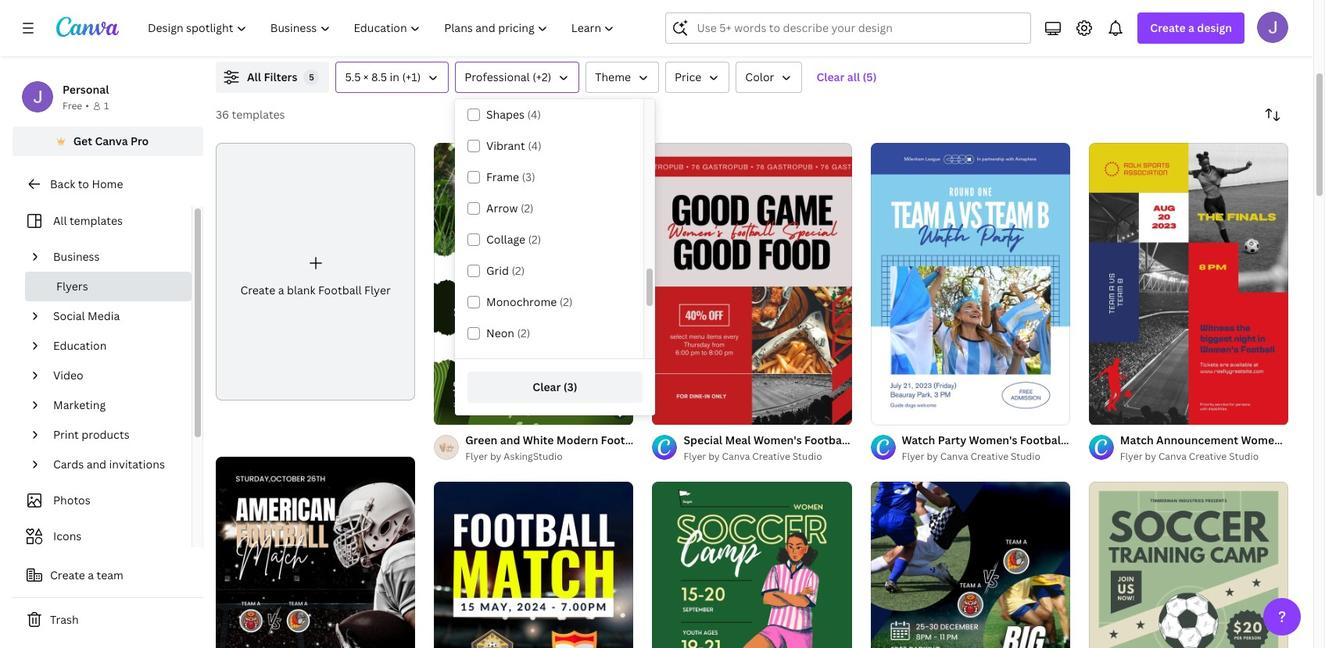 Task type: describe. For each thing, give the bounding box(es) containing it.
studio for flyer by canva creative studio link corresponding to dark blue modern big match soccer flyer image
[[1011, 450, 1041, 464]]

all
[[847, 70, 860, 84]]

white
[[523, 433, 554, 448]]

monochrome
[[486, 295, 557, 310]]

green and white modern football game day flyer link
[[465, 432, 731, 450]]

36 templates
[[216, 107, 285, 122]]

all for all templates
[[53, 213, 67, 228]]

video
[[53, 368, 83, 383]]

business
[[53, 249, 100, 264]]

black modern american football match sport flyer image
[[216, 458, 415, 649]]

game
[[648, 433, 679, 448]]

(2) for neon (2)
[[517, 326, 530, 341]]

special meal women's football flyer in red black grey grid color blocks style image
[[652, 143, 852, 425]]

create a team button
[[13, 561, 203, 592]]

creative for flyer by canva creative studio link related to green and cream soccer training camp flyer image
[[1189, 450, 1227, 464]]

get canva pro button
[[13, 127, 203, 156]]

pro
[[131, 134, 149, 149]]

shapes
[[486, 107, 525, 122]]

modern
[[557, 433, 598, 448]]

5 filter options selected element
[[304, 70, 319, 85]]

design
[[1197, 20, 1232, 35]]

back to home
[[50, 177, 123, 192]]

flyer by canva creative studio for green and cream soccer training camp flyer image
[[1120, 450, 1259, 464]]

(2) for monochrome (2)
[[560, 295, 573, 310]]

green
[[465, 433, 498, 448]]

creative for flyer by canva creative studio link related to green yellow simple women soccer camp flyer 'image' in the bottom of the page
[[752, 450, 790, 464]]

education
[[53, 339, 107, 353]]

football inside "link"
[[318, 283, 362, 298]]

social media
[[53, 309, 120, 324]]

football flyers templates image
[[955, 0, 1288, 43]]

(+2)
[[533, 70, 551, 84]]

print products link
[[47, 421, 182, 450]]

and for cards
[[86, 457, 106, 472]]

icons
[[53, 529, 82, 544]]

1
[[104, 99, 109, 113]]

clear for clear all (5)
[[816, 70, 845, 84]]

monochrome (2)
[[486, 295, 573, 310]]

photos link
[[22, 486, 182, 516]]

theme
[[595, 70, 631, 84]]

green and yellow modern football flyer image
[[434, 483, 634, 649]]

team
[[97, 568, 123, 583]]

(4) for shapes (4)
[[527, 107, 541, 122]]

green and white modern football game day flyer image
[[434, 143, 634, 425]]

flyer by canva creative studio for green yellow simple women soccer camp flyer 'image' in the bottom of the page
[[684, 450, 822, 464]]

professional
[[465, 70, 530, 84]]

theme button
[[586, 62, 659, 93]]

askingstudio
[[504, 450, 563, 464]]

frame (3)
[[486, 170, 535, 185]]

by inside green and white modern football game day flyer flyer by askingstudio
[[490, 450, 501, 464]]

home
[[92, 177, 123, 192]]

grid (2)
[[486, 263, 525, 278]]

free •
[[63, 99, 89, 113]]

×
[[363, 70, 369, 84]]

flyer by canva creative studio link for green yellow simple women soccer camp flyer 'image' in the bottom of the page
[[684, 450, 852, 465]]

36
[[216, 107, 229, 122]]

canva for match announcement women's football flyer in yellow dark blue red grid color blocks style image on the right of the page
[[1159, 450, 1187, 464]]

business link
[[47, 242, 182, 272]]

social
[[53, 309, 85, 324]]

5.5 × 8.5 in (+1)
[[345, 70, 421, 84]]

create a team
[[50, 568, 123, 583]]

all for all filters
[[247, 70, 261, 84]]

football inside green and white modern football game day flyer flyer by askingstudio
[[601, 433, 645, 448]]

by for green yellow simple women soccer camp flyer 'image' in the bottom of the page
[[708, 450, 720, 464]]

photos
[[53, 493, 90, 508]]

green and cream soccer training camp flyer image
[[1089, 483, 1288, 649]]

8.5
[[371, 70, 387, 84]]

free
[[63, 99, 82, 113]]

a for design
[[1188, 20, 1195, 35]]

(2) for arrow (2)
[[521, 201, 534, 216]]

get canva pro
[[73, 134, 149, 149]]

(5)
[[863, 70, 877, 84]]

color
[[745, 70, 774, 84]]

(2) for collage (2)
[[528, 232, 541, 247]]

professional (+2) button
[[455, 62, 580, 93]]

in
[[390, 70, 400, 84]]

(2) for grid (2)
[[512, 263, 525, 278]]

arrow
[[486, 201, 518, 216]]

cards and invitations link
[[47, 450, 182, 480]]



Task type: vqa. For each thing, say whether or not it's contained in the screenshot.
"iOS" on the right bottom
no



Task type: locate. For each thing, give the bounding box(es) containing it.
back
[[50, 177, 75, 192]]

$
[[617, 407, 623, 419]]

create a design button
[[1138, 13, 1245, 44]]

(2) right collage
[[528, 232, 541, 247]]

templates for 36 templates
[[232, 107, 285, 122]]

a left blank
[[278, 283, 284, 298]]

vibrant (4)
[[486, 138, 542, 153]]

create for create a design
[[1150, 20, 1186, 35]]

a for blank
[[278, 283, 284, 298]]

0 horizontal spatial flyer by canva creative studio link
[[684, 450, 852, 465]]

2 horizontal spatial flyer by canva creative studio
[[1120, 450, 1259, 464]]

social media link
[[47, 302, 182, 331]]

(+1)
[[402, 70, 421, 84]]

frame
[[486, 170, 519, 185]]

1 horizontal spatial football
[[601, 433, 645, 448]]

1 horizontal spatial all
[[247, 70, 261, 84]]

by
[[490, 450, 501, 464], [708, 450, 720, 464], [927, 450, 938, 464], [1145, 450, 1156, 464]]

canva for watch party women's football flyer in light blue dark blue white grid color blocks style image
[[940, 450, 968, 464]]

3 studio from the left
[[1229, 450, 1259, 464]]

picture
[[486, 357, 524, 372]]

all left filters
[[247, 70, 261, 84]]

flyer
[[364, 283, 391, 298], [704, 433, 731, 448], [465, 450, 488, 464], [684, 450, 706, 464], [902, 450, 924, 464], [1120, 450, 1143, 464]]

canva for special meal women's football flyer in red black grey grid color blocks style image
[[722, 450, 750, 464]]

cards
[[53, 457, 84, 472]]

a inside "link"
[[278, 283, 284, 298]]

create
[[1150, 20, 1186, 35], [240, 283, 275, 298], [50, 568, 85, 583]]

flyer by canva creative studio link
[[684, 450, 852, 465], [902, 450, 1070, 465], [1120, 450, 1288, 465]]

marketing
[[53, 398, 106, 413]]

day
[[681, 433, 702, 448]]

arrow (2)
[[486, 201, 534, 216]]

clear all (5) button
[[809, 62, 885, 93]]

4 by from the left
[[1145, 450, 1156, 464]]

creative for flyer by canva creative studio link corresponding to dark blue modern big match soccer flyer image
[[971, 450, 1009, 464]]

templates inside "all templates" link
[[70, 213, 123, 228]]

clear
[[816, 70, 845, 84], [533, 380, 561, 395]]

flyers
[[56, 279, 88, 294]]

flyer by canva creative studio for dark blue modern big match soccer flyer image
[[902, 450, 1041, 464]]

1 horizontal spatial templates
[[232, 107, 285, 122]]

clear down picture (2)
[[533, 380, 561, 395]]

top level navigation element
[[138, 13, 628, 44]]

trash
[[50, 613, 79, 628]]

create a blank football flyer link
[[216, 143, 415, 401]]

0 horizontal spatial a
[[88, 568, 94, 583]]

get
[[73, 134, 92, 149]]

video link
[[47, 361, 182, 391]]

0 vertical spatial football
[[318, 283, 362, 298]]

studio
[[793, 450, 822, 464], [1011, 450, 1041, 464], [1229, 450, 1259, 464]]

(2) right monochrome
[[560, 295, 573, 310]]

(3) for frame (3)
[[522, 170, 535, 185]]

trash link
[[13, 605, 203, 636]]

1 horizontal spatial studio
[[1011, 450, 1041, 464]]

5.5
[[345, 70, 361, 84]]

1 horizontal spatial creative
[[971, 450, 1009, 464]]

education link
[[47, 331, 182, 361]]

all templates
[[53, 213, 123, 228]]

all down back
[[53, 213, 67, 228]]

(4) for vibrant (4)
[[528, 138, 542, 153]]

football
[[318, 283, 362, 298], [601, 433, 645, 448]]

templates down 'back to home'
[[70, 213, 123, 228]]

a left team
[[88, 568, 94, 583]]

create inside dropdown button
[[1150, 20, 1186, 35]]

1 horizontal spatial and
[[500, 433, 520, 448]]

(2) for picture (2)
[[527, 357, 540, 372]]

icons link
[[22, 522, 182, 552]]

Sort by button
[[1257, 99, 1288, 131]]

1 vertical spatial a
[[278, 283, 284, 298]]

canva inside get canva pro button
[[95, 134, 128, 149]]

jacob simon image
[[1257, 12, 1288, 43]]

create for create a team
[[50, 568, 85, 583]]

flyer inside "link"
[[364, 283, 391, 298]]

1 vertical spatial all
[[53, 213, 67, 228]]

0 horizontal spatial creative
[[752, 450, 790, 464]]

(4) right "shapes"
[[527, 107, 541, 122]]

5.5 × 8.5 in (+1) button
[[336, 62, 449, 93]]

3 by from the left
[[927, 450, 938, 464]]

and inside green and white modern football game day flyer flyer by askingstudio
[[500, 433, 520, 448]]

media
[[88, 309, 120, 324]]

1 vertical spatial (3)
[[563, 380, 577, 395]]

2 studio from the left
[[1011, 450, 1041, 464]]

2 horizontal spatial create
[[1150, 20, 1186, 35]]

match announcement women's football flyer in yellow dark blue red grid color blocks style image
[[1089, 143, 1288, 425]]

price button
[[665, 62, 730, 93]]

flyer by canva creative studio link for green and cream soccer training camp flyer image
[[1120, 450, 1288, 465]]

templates for all templates
[[70, 213, 123, 228]]

and
[[500, 433, 520, 448], [86, 457, 106, 472]]

studio for flyer by canva creative studio link related to green yellow simple women soccer camp flyer 'image' in the bottom of the page
[[793, 450, 822, 464]]

2 vertical spatial create
[[50, 568, 85, 583]]

0 vertical spatial all
[[247, 70, 261, 84]]

create left blank
[[240, 283, 275, 298]]

(4) right "vibrant"
[[528, 138, 542, 153]]

0 vertical spatial a
[[1188, 20, 1195, 35]]

by for green and cream soccer training camp flyer image
[[1145, 450, 1156, 464]]

price
[[675, 70, 702, 84]]

0 horizontal spatial flyer by canva creative studio
[[684, 450, 822, 464]]

1 horizontal spatial a
[[278, 283, 284, 298]]

color button
[[736, 62, 802, 93]]

0 horizontal spatial templates
[[70, 213, 123, 228]]

football down $
[[601, 433, 645, 448]]

and left white
[[500, 433, 520, 448]]

3 flyer by canva creative studio link from the left
[[1120, 450, 1288, 465]]

0 vertical spatial clear
[[816, 70, 845, 84]]

(2) right neon
[[517, 326, 530, 341]]

(2) right arrow at the top left
[[521, 201, 534, 216]]

2 horizontal spatial creative
[[1189, 450, 1227, 464]]

back to home link
[[13, 169, 203, 200]]

flyer by askingstudio link
[[465, 450, 634, 465]]

(2) right picture
[[527, 357, 540, 372]]

shapes (4)
[[486, 107, 541, 122]]

create down icons
[[50, 568, 85, 583]]

create a blank football flyer
[[240, 283, 391, 298]]

blank
[[287, 283, 315, 298]]

clear inside clear all (5) button
[[816, 70, 845, 84]]

2 horizontal spatial flyer by canva creative studio link
[[1120, 450, 1288, 465]]

templates right the 36
[[232, 107, 285, 122]]

all templates link
[[22, 206, 182, 236]]

dark blue modern big match soccer flyer image
[[871, 483, 1070, 649]]

flyer by canva creative studio
[[684, 450, 822, 464], [902, 450, 1041, 464], [1120, 450, 1259, 464]]

clear (3)
[[533, 380, 577, 395]]

clear for clear (3)
[[533, 380, 561, 395]]

clear inside the clear (3) button
[[533, 380, 561, 395]]

vibrant
[[486, 138, 525, 153]]

and right cards
[[86, 457, 106, 472]]

(3) for clear (3)
[[563, 380, 577, 395]]

1 horizontal spatial create
[[240, 283, 275, 298]]

2 flyer by canva creative studio link from the left
[[902, 450, 1070, 465]]

print products
[[53, 428, 129, 443]]

a for team
[[88, 568, 94, 583]]

professional (+2)
[[465, 70, 551, 84]]

1 creative from the left
[[752, 450, 790, 464]]

(3)
[[522, 170, 535, 185], [563, 380, 577, 395]]

picture (2)
[[486, 357, 540, 372]]

clear left all
[[816, 70, 845, 84]]

1 horizontal spatial (3)
[[563, 380, 577, 395]]

1 studio from the left
[[793, 450, 822, 464]]

invitations
[[109, 457, 165, 472]]

templates
[[232, 107, 285, 122], [70, 213, 123, 228]]

collage (2)
[[486, 232, 541, 247]]

(2)
[[521, 201, 534, 216], [528, 232, 541, 247], [512, 263, 525, 278], [560, 295, 573, 310], [517, 326, 530, 341], [527, 357, 540, 372]]

0 horizontal spatial football
[[318, 283, 362, 298]]

clear (3) button
[[468, 372, 643, 403]]

0 horizontal spatial and
[[86, 457, 106, 472]]

0 vertical spatial create
[[1150, 20, 1186, 35]]

1 vertical spatial (4)
[[528, 138, 542, 153]]

green yellow simple women soccer camp flyer image
[[652, 483, 852, 649]]

1 by from the left
[[490, 450, 501, 464]]

(3) right frame at the left of page
[[522, 170, 535, 185]]

create a blank football flyer element
[[216, 143, 415, 401]]

1 horizontal spatial clear
[[816, 70, 845, 84]]

1 vertical spatial football
[[601, 433, 645, 448]]

0 horizontal spatial (3)
[[522, 170, 535, 185]]

(4)
[[527, 107, 541, 122], [528, 138, 542, 153]]

create inside button
[[50, 568, 85, 583]]

(3) inside button
[[563, 380, 577, 395]]

a inside button
[[88, 568, 94, 583]]

by for dark blue modern big match soccer flyer image
[[927, 450, 938, 464]]

and for green
[[500, 433, 520, 448]]

create for create a blank football flyer
[[240, 283, 275, 298]]

1 flyer by canva creative studio from the left
[[684, 450, 822, 464]]

grid
[[486, 263, 509, 278]]

•
[[85, 99, 89, 113]]

0 horizontal spatial create
[[50, 568, 85, 583]]

0 vertical spatial and
[[500, 433, 520, 448]]

a
[[1188, 20, 1195, 35], [278, 283, 284, 298], [88, 568, 94, 583]]

create left design
[[1150, 20, 1186, 35]]

0 horizontal spatial clear
[[533, 380, 561, 395]]

2 by from the left
[[708, 450, 720, 464]]

5
[[309, 71, 314, 83]]

a inside dropdown button
[[1188, 20, 1195, 35]]

0 horizontal spatial all
[[53, 213, 67, 228]]

studio for flyer by canva creative studio link related to green and cream soccer training camp flyer image
[[1229, 450, 1259, 464]]

Search search field
[[697, 13, 1021, 43]]

3 flyer by canva creative studio from the left
[[1120, 450, 1259, 464]]

1 horizontal spatial flyer by canva creative studio link
[[902, 450, 1070, 465]]

filters
[[264, 70, 297, 84]]

create inside "link"
[[240, 283, 275, 298]]

3 creative from the left
[[1189, 450, 1227, 464]]

1 vertical spatial clear
[[533, 380, 561, 395]]

0 vertical spatial (4)
[[527, 107, 541, 122]]

watch party women's football flyer in light blue dark blue white grid color blocks style image
[[871, 143, 1070, 425]]

to
[[78, 177, 89, 192]]

(2) right grid
[[512, 263, 525, 278]]

2 horizontal spatial a
[[1188, 20, 1195, 35]]

1 flyer by canva creative studio link from the left
[[684, 450, 852, 465]]

collage
[[486, 232, 525, 247]]

1 vertical spatial and
[[86, 457, 106, 472]]

None search field
[[666, 13, 1031, 44]]

marketing link
[[47, 391, 182, 421]]

0 horizontal spatial studio
[[793, 450, 822, 464]]

print
[[53, 428, 79, 443]]

0 vertical spatial templates
[[232, 107, 285, 122]]

football right blank
[[318, 283, 362, 298]]

canva
[[95, 134, 128, 149], [722, 450, 750, 464], [940, 450, 968, 464], [1159, 450, 1187, 464]]

clear all (5)
[[816, 70, 877, 84]]

personal
[[63, 82, 109, 97]]

neon (2)
[[486, 326, 530, 341]]

2 creative from the left
[[971, 450, 1009, 464]]

a left design
[[1188, 20, 1195, 35]]

2 flyer by canva creative studio from the left
[[902, 450, 1041, 464]]

cards and invitations
[[53, 457, 165, 472]]

flyer by canva creative studio link for dark blue modern big match soccer flyer image
[[902, 450, 1070, 465]]

1 vertical spatial templates
[[70, 213, 123, 228]]

all filters
[[247, 70, 297, 84]]

(3) up the "modern" in the left bottom of the page
[[563, 380, 577, 395]]

2 vertical spatial a
[[88, 568, 94, 583]]

1 vertical spatial create
[[240, 283, 275, 298]]

0 vertical spatial (3)
[[522, 170, 535, 185]]

1 horizontal spatial flyer by canva creative studio
[[902, 450, 1041, 464]]

products
[[82, 428, 129, 443]]

green and white modern football game day flyer flyer by askingstudio
[[465, 433, 731, 464]]

2 horizontal spatial studio
[[1229, 450, 1259, 464]]



